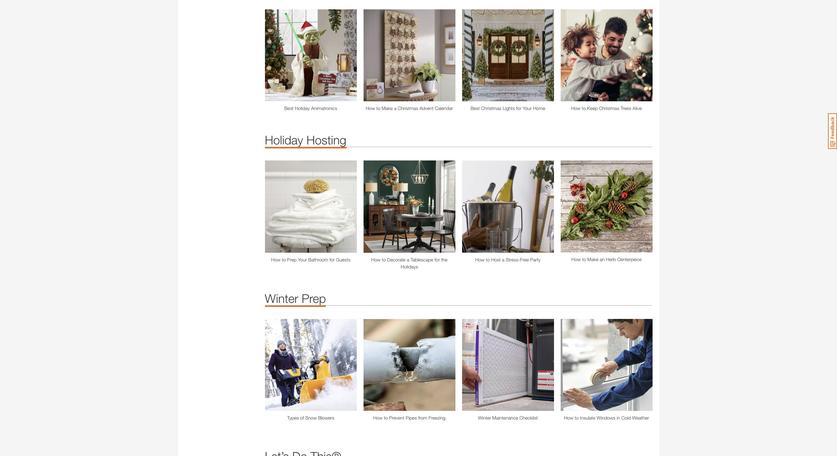 Task type: describe. For each thing, give the bounding box(es) containing it.
how to insulate windows in cold weather image
[[561, 319, 653, 411]]

how to keep christmas trees alive
[[572, 105, 642, 111]]

best holiday animatronics
[[285, 105, 337, 111]]

how for how to make an herb centerpiece
[[572, 257, 581, 262]]

holiday hosting
[[265, 133, 347, 147]]

make for an
[[588, 257, 599, 262]]

how to insulate windows in cold weather
[[564, 415, 649, 421]]

how for how to prep your bathroom for guests
[[271, 257, 281, 262]]

blowers
[[318, 415, 335, 421]]

1 christmas from the left
[[398, 105, 418, 111]]

how to make an herb centerpiece image
[[561, 161, 653, 253]]

how to prep your bathroom for guests
[[271, 257, 351, 262]]

how to make a christmas advent calendar
[[366, 105, 453, 111]]

to for how to decorate a tablescape for the holidays
[[382, 257, 386, 262]]

how to decorate a tablescape for the holidays image
[[364, 161, 456, 253]]

1 vertical spatial holiday
[[265, 133, 303, 147]]

how for how to decorate a tablescape for the holidays
[[371, 257, 381, 262]]

0 horizontal spatial your
[[298, 257, 307, 262]]

maintenance
[[493, 415, 519, 421]]

to for how to keep christmas trees alive
[[582, 105, 586, 111]]

animatronics
[[311, 105, 337, 111]]

pipes
[[406, 415, 417, 421]]

alive
[[633, 105, 642, 111]]

freezing
[[429, 415, 446, 421]]

weather
[[633, 415, 649, 421]]

how for how to host a stress-free party
[[476, 257, 485, 262]]

free
[[521, 257, 529, 262]]

how to host a stress-free party image
[[462, 161, 554, 253]]

an
[[600, 257, 605, 262]]

bathroom
[[308, 257, 328, 262]]

stress-
[[506, 257, 521, 262]]

best christmas lights for your home
[[471, 105, 546, 111]]

windows
[[597, 415, 616, 421]]

types of snow blowers image
[[265, 319, 357, 411]]

to for how to host a stress-free party
[[486, 257, 490, 262]]

best christmas lights for your home link
[[462, 105, 554, 112]]

lights
[[503, 105, 515, 111]]

how for how to keep christmas trees alive
[[572, 105, 581, 111]]

how to keep christmas trees alive link
[[561, 105, 653, 112]]

best christmas lights for your home image
[[462, 9, 554, 101]]

how to prevent pipes from freezing link
[[364, 414, 456, 421]]

holidays
[[401, 264, 418, 269]]

winter maintenance checklist
[[478, 415, 538, 421]]

how for how to insulate windows in cold weather
[[564, 415, 574, 421]]

best holiday animatronics link
[[265, 105, 357, 112]]

for for how to decorate a tablescape for the holidays
[[435, 257, 440, 262]]

how to prep your bathroom for guests image
[[265, 161, 357, 253]]

centerpiece
[[618, 257, 642, 262]]

hosting
[[307, 133, 347, 147]]

home
[[533, 105, 546, 111]]

how to prevent pipes from freezing image
[[364, 319, 456, 411]]

a for make
[[394, 105, 397, 111]]

how to host a stress-free party
[[476, 257, 541, 262]]

a for decorate
[[407, 257, 410, 262]]



Task type: locate. For each thing, give the bounding box(es) containing it.
tablescape
[[411, 257, 434, 262]]

how to insulate windows in cold weather link
[[561, 414, 653, 421]]

christmas left advent
[[398, 105, 418, 111]]

1 horizontal spatial prep
[[302, 291, 326, 306]]

winter maintenance checklist link
[[462, 414, 554, 421]]

trees
[[621, 105, 632, 111]]

insulate
[[580, 415, 596, 421]]

1 horizontal spatial best
[[471, 105, 480, 111]]

how to prep your bathroom for guests link
[[265, 256, 357, 263]]

2 horizontal spatial christmas
[[599, 105, 620, 111]]

holiday inside best holiday animatronics link
[[295, 105, 310, 111]]

2 christmas from the left
[[481, 105, 502, 111]]

for
[[517, 105, 522, 111], [330, 257, 335, 262], [435, 257, 440, 262]]

for left the
[[435, 257, 440, 262]]

winter for winter maintenance checklist
[[478, 415, 491, 421]]

how to make an herb centerpiece
[[572, 257, 642, 262]]

snow
[[305, 415, 317, 421]]

christmas
[[398, 105, 418, 111], [481, 105, 502, 111], [599, 105, 620, 111]]

host
[[492, 257, 501, 262]]

1 horizontal spatial make
[[588, 257, 599, 262]]

types of snow blowers
[[287, 415, 335, 421]]

how to host a stress-free party link
[[462, 256, 554, 263]]

in
[[617, 415, 621, 421]]

to for how to insulate windows in cold weather
[[575, 415, 579, 421]]

winter for winter prep
[[265, 291, 299, 306]]

to for how to make an herb centerpiece
[[583, 257, 587, 262]]

christmas left lights
[[481, 105, 502, 111]]

a
[[394, 105, 397, 111], [407, 257, 410, 262], [502, 257, 505, 262]]

0 horizontal spatial best
[[285, 105, 294, 111]]

1 best from the left
[[285, 105, 294, 111]]

winter maintenance checklist image
[[462, 319, 554, 411]]

winter prep
[[265, 291, 326, 306]]

1 horizontal spatial winter
[[478, 415, 491, 421]]

how inside how to decorate a tablescape for the holidays
[[371, 257, 381, 262]]

to for how to make a christmas advent calendar
[[377, 105, 381, 111]]

1 vertical spatial make
[[588, 257, 599, 262]]

from
[[418, 415, 428, 421]]

to for how to prevent pipes from freezing
[[384, 415, 388, 421]]

party
[[531, 257, 541, 262]]

a up holidays
[[407, 257, 410, 262]]

for right lights
[[517, 105, 522, 111]]

guests
[[336, 257, 351, 262]]

how for how to prevent pipes from freezing
[[373, 415, 383, 421]]

make for a
[[382, 105, 393, 111]]

to for how to prep your bathroom for guests
[[282, 257, 286, 262]]

0 vertical spatial make
[[382, 105, 393, 111]]

for inside how to decorate a tablescape for the holidays
[[435, 257, 440, 262]]

make
[[382, 105, 393, 111], [588, 257, 599, 262]]

how to decorate a tablescape for the holidays link
[[364, 256, 456, 270]]

0 vertical spatial your
[[523, 105, 532, 111]]

how to prevent pipes from freezing
[[373, 415, 446, 421]]

a right host
[[502, 257, 505, 262]]

1 horizontal spatial your
[[523, 105, 532, 111]]

0 vertical spatial prep
[[287, 257, 297, 262]]

for left guests
[[330, 257, 335, 262]]

prevent
[[389, 415, 405, 421]]

of
[[300, 415, 304, 421]]

how to make a christmas advent calendar link
[[364, 105, 456, 112]]

herb
[[606, 257, 616, 262]]

winter inside "link"
[[478, 415, 491, 421]]

2 horizontal spatial for
[[517, 105, 522, 111]]

how for how to make a christmas advent calendar
[[366, 105, 375, 111]]

the
[[441, 257, 448, 262]]

1 horizontal spatial christmas
[[481, 105, 502, 111]]

1 vertical spatial winter
[[478, 415, 491, 421]]

types of snow blowers link
[[265, 414, 357, 421]]

to inside how to decorate a tablescape for the holidays
[[382, 257, 386, 262]]

how to decorate a tablescape for the holidays
[[371, 257, 448, 269]]

christmas right keep
[[599, 105, 620, 111]]

0 horizontal spatial a
[[394, 105, 397, 111]]

3 christmas from the left
[[599, 105, 620, 111]]

to
[[377, 105, 381, 111], [582, 105, 586, 111], [583, 257, 587, 262], [282, 257, 286, 262], [382, 257, 386, 262], [486, 257, 490, 262], [384, 415, 388, 421], [575, 415, 579, 421]]

calendar
[[435, 105, 453, 111]]

how to keep christmas trees alive image
[[561, 9, 653, 101]]

0 vertical spatial holiday
[[295, 105, 310, 111]]

0 vertical spatial winter
[[265, 291, 299, 306]]

best for best holiday animatronics
[[285, 105, 294, 111]]

for for how to prep your bathroom for guests
[[330, 257, 335, 262]]

1 horizontal spatial a
[[407, 257, 410, 262]]

prep
[[287, 257, 297, 262], [302, 291, 326, 306]]

how to make a christmas advent calendar image
[[364, 9, 456, 101]]

types
[[287, 415, 299, 421]]

0 horizontal spatial make
[[382, 105, 393, 111]]

1 vertical spatial your
[[298, 257, 307, 262]]

a for host
[[502, 257, 505, 262]]

a inside how to decorate a tablescape for the holidays
[[407, 257, 410, 262]]

0 horizontal spatial prep
[[287, 257, 297, 262]]

1 vertical spatial prep
[[302, 291, 326, 306]]

best
[[285, 105, 294, 111], [471, 105, 480, 111]]

a left advent
[[394, 105, 397, 111]]

2 best from the left
[[471, 105, 480, 111]]

your left bathroom
[[298, 257, 307, 262]]

best for best christmas lights for your home
[[471, 105, 480, 111]]

how to make an herb centerpiece link
[[561, 256, 653, 263]]

best holiday animatronics image
[[265, 9, 357, 101]]

decorate
[[387, 257, 406, 262]]

how
[[366, 105, 375, 111], [572, 105, 581, 111], [572, 257, 581, 262], [271, 257, 281, 262], [371, 257, 381, 262], [476, 257, 485, 262], [373, 415, 383, 421], [564, 415, 574, 421]]

feedback link image
[[829, 113, 838, 149]]

holiday
[[295, 105, 310, 111], [265, 133, 303, 147]]

checklist
[[520, 415, 538, 421]]

your left home at the top
[[523, 105, 532, 111]]

2 horizontal spatial a
[[502, 257, 505, 262]]

cold
[[622, 415, 631, 421]]

0 horizontal spatial christmas
[[398, 105, 418, 111]]

advent
[[420, 105, 434, 111]]

0 horizontal spatial for
[[330, 257, 335, 262]]

keep
[[588, 105, 598, 111]]

1 horizontal spatial for
[[435, 257, 440, 262]]

0 horizontal spatial winter
[[265, 291, 299, 306]]

your
[[523, 105, 532, 111], [298, 257, 307, 262]]

winter
[[265, 291, 299, 306], [478, 415, 491, 421]]



Task type: vqa. For each thing, say whether or not it's contained in the screenshot.


